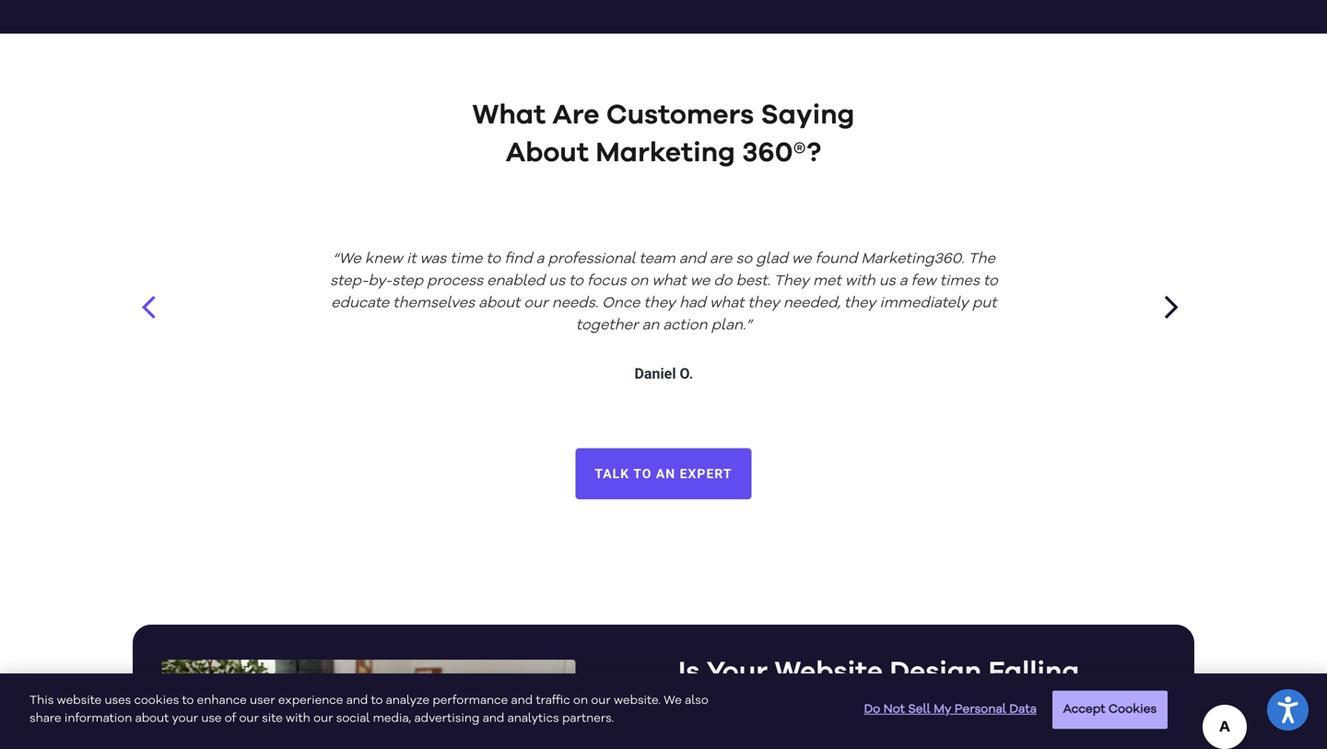 Task type: vqa. For each thing, say whether or not it's contained in the screenshot.
Plan.
yes



Task type: locate. For each thing, give the bounding box(es) containing it.
0 horizontal spatial a
[[536, 252, 544, 267]]

talk to an expert
[[595, 466, 733, 482]]

enabled
[[487, 274, 545, 289]]

a left few
[[900, 274, 908, 289]]

we
[[792, 252, 812, 267], [690, 274, 710, 289]]

2 us from the left
[[880, 274, 896, 289]]

what
[[652, 274, 687, 289], [710, 296, 745, 311]]

1 vertical spatial on
[[574, 695, 588, 707]]

1 vertical spatial an
[[656, 466, 676, 482]]

a
[[536, 252, 544, 267], [900, 274, 908, 289]]

and up analytics
[[511, 695, 533, 707]]

0 vertical spatial an
[[642, 318, 660, 333]]

we
[[339, 252, 361, 267], [664, 695, 682, 707]]

on up once
[[630, 274, 649, 289]]

our
[[524, 296, 548, 311], [591, 695, 611, 707], [239, 713, 259, 725], [314, 713, 333, 725]]

the
[[969, 252, 996, 267]]

found
[[816, 252, 858, 267]]

0 horizontal spatial they
[[644, 296, 676, 311]]

1 vertical spatial about
[[135, 713, 169, 725]]

user
[[250, 695, 275, 707]]

0 vertical spatial we
[[792, 252, 812, 267]]

they
[[775, 274, 810, 289]]

about
[[479, 296, 520, 311], [135, 713, 169, 725]]

0 horizontal spatial with
[[286, 713, 311, 725]]

behind?
[[679, 697, 787, 724]]

met
[[813, 274, 842, 289]]

1 vertical spatial what
[[710, 296, 745, 311]]

an
[[642, 318, 660, 333], [656, 466, 676, 482]]

it
[[407, 252, 416, 267]]

2 they from the left
[[748, 296, 780, 311]]

so
[[736, 252, 753, 267]]

0 vertical spatial on
[[630, 274, 649, 289]]

0 vertical spatial we
[[339, 252, 361, 267]]

times
[[940, 274, 980, 289]]

needed,
[[784, 296, 841, 311]]

1 horizontal spatial they
[[748, 296, 780, 311]]

we up step-
[[339, 252, 361, 267]]

a right find
[[536, 252, 544, 267]]

an inside 'talk to an expert' link
[[656, 466, 676, 482]]

talk
[[595, 466, 630, 482]]

together
[[576, 318, 639, 333]]

accept
[[1064, 704, 1106, 716]]

0 vertical spatial about
[[479, 296, 520, 311]]

with down found
[[845, 274, 876, 289]]

social
[[336, 713, 370, 725]]

1 horizontal spatial a
[[900, 274, 908, 289]]

and inside the we knew it was time to find a professional team and are so glad we found marketing360. the step-by-step process enabled us to focus on what we do best. they met with us a few times to educate themselves about our needs. once they had what they needed, they immediately put together an action plan.
[[679, 252, 706, 267]]

what up plan.
[[710, 296, 745, 311]]

with
[[845, 274, 876, 289], [286, 713, 311, 725]]

on
[[630, 274, 649, 289], [574, 695, 588, 707]]

few
[[912, 274, 937, 289]]

1 horizontal spatial with
[[845, 274, 876, 289]]

and
[[679, 252, 706, 267], [346, 695, 368, 707], [511, 695, 533, 707], [483, 713, 505, 725]]

0 vertical spatial a
[[536, 252, 544, 267]]

0 horizontal spatial about
[[135, 713, 169, 725]]

1 vertical spatial we
[[690, 274, 710, 289]]

1 vertical spatial we
[[664, 695, 682, 707]]

what are customers saying about marketing 360®?
[[473, 101, 855, 167]]

with down experience
[[286, 713, 311, 725]]

our down experience
[[314, 713, 333, 725]]

needs.
[[552, 296, 599, 311]]

they left had
[[644, 296, 676, 311]]

they down best.
[[748, 296, 780, 311]]

and left are
[[679, 252, 706, 267]]

0 vertical spatial with
[[845, 274, 876, 289]]

about down enabled
[[479, 296, 520, 311]]

to
[[486, 252, 501, 267], [569, 274, 584, 289], [984, 274, 998, 289], [634, 466, 652, 482], [182, 695, 194, 707], [371, 695, 383, 707]]

we left also
[[664, 695, 682, 707]]

what down team
[[652, 274, 687, 289]]

1 horizontal spatial about
[[479, 296, 520, 311]]

to up media, on the bottom left
[[371, 695, 383, 707]]

1 they from the left
[[644, 296, 676, 311]]

us
[[549, 274, 565, 289], [880, 274, 896, 289]]

us up needs.
[[549, 274, 565, 289]]

accept cookies button
[[1053, 691, 1168, 730]]

we left do
[[690, 274, 710, 289]]

us down 'marketing360.'
[[880, 274, 896, 289]]

this
[[30, 695, 54, 707]]

0 horizontal spatial we
[[690, 274, 710, 289]]

our down enabled
[[524, 296, 548, 311]]

about
[[506, 139, 589, 167]]

1 horizontal spatial we
[[792, 252, 812, 267]]

cookies
[[1109, 704, 1158, 716]]

an left expert
[[656, 466, 676, 482]]

we up the they
[[792, 252, 812, 267]]

site
[[262, 713, 283, 725]]

sell
[[909, 704, 931, 716]]

we knew it was time to find a professional team and are so glad we found marketing360. the step-by-step process enabled us to focus on what we do best. they met with us a few times to educate themselves about our needs. once they had what they needed, they immediately put together an action plan.
[[330, 252, 998, 333]]

to left find
[[486, 252, 501, 267]]

to up put
[[984, 274, 998, 289]]

1 horizontal spatial on
[[630, 274, 649, 289]]

daniel
[[635, 365, 676, 382]]

1 vertical spatial with
[[286, 713, 311, 725]]

marketing
[[596, 139, 736, 167]]

our right of
[[239, 713, 259, 725]]

daniel o.
[[635, 365, 694, 382]]

your
[[707, 659, 768, 687]]

they right needed,
[[845, 296, 876, 311]]

best.
[[736, 274, 771, 289]]

on inside this website uses cookies to enhance user experience and to analyze performance and traffic on our website. we also share information about your use of our site with our social media, advertising and analytics partners.
[[574, 695, 588, 707]]

2 horizontal spatial they
[[845, 296, 876, 311]]

an inside the we knew it was time to find a professional team and are so glad we found marketing360. the step-by-step process enabled us to focus on what we do best. they met with us a few times to educate themselves about our needs. once they had what they needed, they immediately put together an action plan.
[[642, 318, 660, 333]]

0 horizontal spatial we
[[339, 252, 361, 267]]

1 us from the left
[[549, 274, 565, 289]]

1 horizontal spatial what
[[710, 296, 745, 311]]

do not sell my personal data
[[865, 704, 1037, 716]]

about down cookies
[[135, 713, 169, 725]]

on up partners.
[[574, 695, 588, 707]]

by-
[[368, 274, 392, 289]]

1 horizontal spatial we
[[664, 695, 682, 707]]

team
[[640, 252, 676, 267]]

0 horizontal spatial on
[[574, 695, 588, 707]]

falling
[[989, 659, 1080, 687]]

daniel o. option
[[302, 172, 1027, 449]]

find
[[505, 252, 533, 267]]

website
[[775, 659, 883, 687]]

an left action
[[642, 318, 660, 333]]

experience
[[278, 695, 343, 707]]

talk to an expert link
[[576, 449, 752, 500]]

process
[[427, 274, 483, 289]]

design
[[890, 659, 982, 687]]

do
[[714, 274, 733, 289]]

0 horizontal spatial us
[[549, 274, 565, 289]]

1 horizontal spatial us
[[880, 274, 896, 289]]

with inside the we knew it was time to find a professional team and are so glad we found marketing360. the step-by-step process enabled us to focus on what we do best. they met with us a few times to educate themselves about our needs. once they had what they needed, they immediately put together an action plan.
[[845, 274, 876, 289]]

0 vertical spatial what
[[652, 274, 687, 289]]

on inside the we knew it was time to find a professional team and are so glad we found marketing360. the step-by-step process enabled us to focus on what we do best. they met with us a few times to educate themselves about our needs. once they had what they needed, they immediately put together an action plan.
[[630, 274, 649, 289]]



Task type: describe. For each thing, give the bounding box(es) containing it.
data
[[1010, 704, 1037, 716]]

media,
[[373, 713, 412, 725]]

360®?
[[743, 139, 822, 167]]

educate
[[331, 296, 389, 311]]

accept cookies
[[1064, 704, 1158, 716]]

glad
[[756, 252, 788, 267]]

use
[[201, 713, 222, 725]]

your
[[172, 713, 198, 725]]

this website uses cookies to enhance user experience and to analyze performance and traffic on our website. we also share information about your use of our site with our social media, advertising and analytics partners.
[[30, 695, 709, 725]]

do
[[865, 704, 881, 716]]

to up needs.
[[569, 274, 584, 289]]

time
[[450, 252, 483, 267]]

knew
[[365, 252, 403, 267]]

about inside this website uses cookies to enhance user experience and to analyze performance and traffic on our website. we also share information about your use of our site with our social media, advertising and analytics partners.
[[135, 713, 169, 725]]

our inside the we knew it was time to find a professional team and are so glad we found marketing360. the step-by-step process enabled us to focus on what we do best. they met with us a few times to educate themselves about our needs. once they had what they needed, they immediately put together an action plan.
[[524, 296, 548, 311]]

website
[[57, 695, 102, 707]]

open accessibe: accessibility options, statement and help image
[[1278, 697, 1299, 724]]

and down performance
[[483, 713, 505, 725]]

our up partners.
[[591, 695, 611, 707]]

once
[[602, 296, 640, 311]]

o.
[[680, 365, 694, 382]]

had
[[680, 296, 706, 311]]

analytics
[[508, 713, 559, 725]]

put
[[973, 296, 997, 311]]

not
[[884, 704, 906, 716]]

professional
[[548, 252, 636, 267]]

saying
[[761, 101, 855, 129]]

advertising
[[415, 713, 480, 725]]

arrow_back_ios
[[142, 293, 170, 321]]

cookies
[[134, 695, 179, 707]]

and up social
[[346, 695, 368, 707]]

uses
[[105, 695, 131, 707]]

0 horizontal spatial what
[[652, 274, 687, 289]]

analyze
[[386, 695, 430, 707]]

do not sell my personal data button
[[865, 692, 1037, 729]]

step-
[[330, 274, 368, 289]]

marketing360.
[[862, 252, 965, 267]]

are
[[710, 252, 733, 267]]

what
[[473, 101, 546, 129]]

we inside the we knew it was time to find a professional team and are so glad we found marketing360. the step-by-step process enabled us to focus on what we do best. they met with us a few times to educate themselves about our needs. once they had what they needed, they immediately put together an action plan.
[[339, 252, 361, 267]]

share
[[30, 713, 61, 725]]

enhance
[[197, 695, 247, 707]]

step
[[392, 274, 423, 289]]

immediately
[[880, 296, 969, 311]]

we inside this website uses cookies to enhance user experience and to analyze performance and traffic on our website. we also share information about your use of our site with our social media, advertising and analytics partners.
[[664, 695, 682, 707]]

are
[[553, 101, 600, 129]]

arrow_forward_ios
[[1158, 293, 1186, 321]]

action
[[663, 318, 708, 333]]

website.
[[614, 695, 661, 707]]

about inside the we knew it was time to find a professional team and are so glad we found marketing360. the step-by-step process enabled us to focus on what we do best. they met with us a few times to educate themselves about our needs. once they had what they needed, they immediately put together an action plan.
[[479, 296, 520, 311]]

personal
[[955, 704, 1007, 716]]

plan.
[[712, 318, 746, 333]]

partners.
[[563, 713, 614, 725]]

is your website design falling behind?
[[679, 659, 1080, 724]]

business check image
[[148, 646, 590, 750]]

1 vertical spatial a
[[900, 274, 908, 289]]

to right talk
[[634, 466, 652, 482]]

with inside this website uses cookies to enhance user experience and to analyze performance and traffic on our website. we also share information about your use of our site with our social media, advertising and analytics partners.
[[286, 713, 311, 725]]

3 they from the left
[[845, 296, 876, 311]]

of
[[225, 713, 236, 725]]

traffic
[[536, 695, 571, 707]]

performance
[[433, 695, 508, 707]]

information
[[64, 713, 132, 725]]

customers
[[607, 101, 755, 129]]

privacy alert dialog
[[0, 674, 1328, 750]]

my
[[934, 704, 952, 716]]

to up the your on the bottom
[[182, 695, 194, 707]]

also
[[685, 695, 709, 707]]

expert
[[680, 466, 733, 482]]

focus
[[587, 274, 627, 289]]

themselves
[[393, 296, 475, 311]]

is
[[679, 659, 700, 687]]

was
[[420, 252, 447, 267]]



